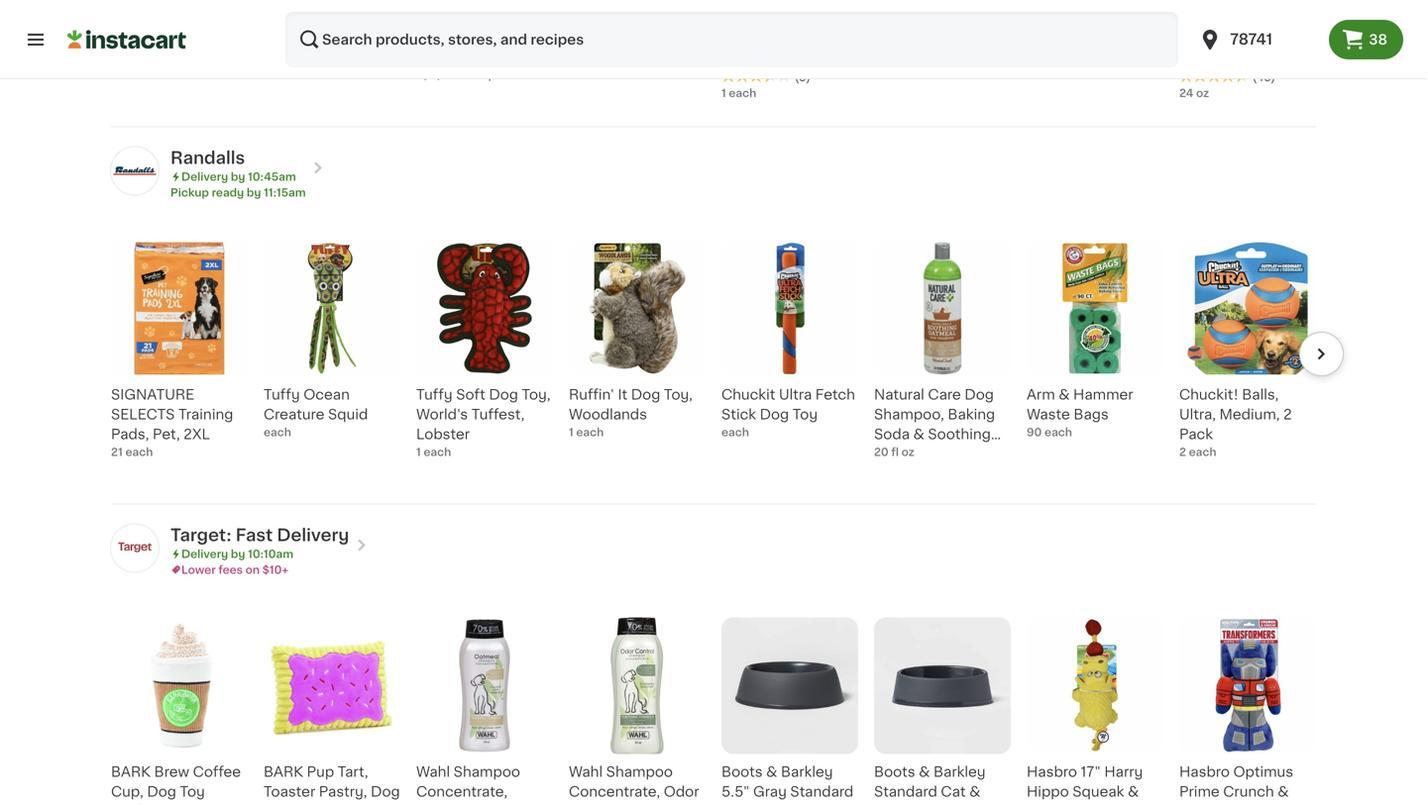 Task type: vqa. For each thing, say whether or not it's contained in the screenshot.
the Gordon's
no



Task type: locate. For each thing, give the bounding box(es) containing it.
hasbro up hippo
[[1027, 766, 1077, 780]]

bark inside bark paula's pretzel, dog toy 1 each
[[111, 10, 151, 24]]

1 horizontal spatial 2
[[1180, 447, 1187, 458]]

pastry, for bark pup tart, toaster pastry, dog toy 1 each
[[1082, 30, 1131, 44]]

1 vertical spatial pup
[[307, 766, 334, 780]]

item carousel region containing bark brew coffee cup, dog toy
[[111, 610, 1344, 806]]

s,
[[430, 69, 440, 80]]

0 vertical spatial delivery
[[181, 171, 228, 182]]

wahl inside wahl shampoo concentrate, coconut lime verbena, oatmeal
[[1180, 10, 1213, 24]]

bark inside bark super chewer pig dog toy - hambone each
[[569, 10, 609, 24]]

oz right fl
[[902, 447, 915, 458]]

1 horizontal spatial bowl
[[755, 805, 789, 806]]

1 horizontal spatial standard
[[790, 786, 854, 799]]

woodlands
[[569, 408, 647, 422]]

0 vertical spatial 2
[[443, 69, 450, 80]]

oatmeal,
[[874, 448, 938, 461]]

0 horizontal spatial bowl
[[297, 50, 331, 64]]

hasbro up prime
[[1180, 766, 1230, 780]]

shampoo inside wahl shampoo concentrate, odor contro
[[606, 766, 673, 780]]

each inside arm & hammer waste bags 90 each
[[1045, 427, 1073, 438]]

pup
[[1070, 10, 1098, 24], [307, 766, 334, 780]]

pastry, inside bark pup tart, toaster pastry, dog toy
[[319, 786, 367, 799]]

lower fees on $10+
[[181, 565, 289, 576]]

0 vertical spatial by
[[231, 171, 245, 182]]

creature
[[264, 408, 325, 422]]

1 horizontal spatial cup,
[[874, 30, 907, 44]]

paula's
[[154, 10, 203, 24]]

1 vertical spatial fetch
[[816, 388, 855, 402]]

arm
[[1027, 388, 1055, 402]]

dog inside boots & barkley standard cat & dog bowl - gray
[[874, 805, 904, 806]]

barkley inside boots & barkley standard cat & dog bowl - gray
[[934, 766, 986, 780]]

concentrate, inside wahl shampoo concentrate, coconut li
[[416, 786, 508, 799]]

&
[[308, 10, 320, 24], [1059, 388, 1070, 402], [914, 428, 925, 442], [766, 766, 778, 780], [919, 766, 930, 780], [970, 786, 981, 799], [1128, 786, 1139, 799], [1278, 786, 1289, 799]]

ultra
[[779, 388, 812, 402]]

toaster inside bark pup tart, toaster pastry, dog toy
[[264, 786, 315, 799]]

bark paula's pretzel, dog toy 1 each
[[111, 10, 224, 60]]

1 vertical spatial by
[[247, 187, 261, 198]]

1 horizontal spatial hasbro
[[1180, 766, 1230, 780]]

0 horizontal spatial concentrate,
[[416, 786, 508, 799]]

78741 button
[[1187, 12, 1330, 67], [1199, 12, 1318, 67]]

& inside natural care dog shampoo, baking soda & soothing oatmeal, botanical scent
[[914, 428, 925, 442]]

- down chewer
[[598, 50, 604, 64]]

1 vertical spatial cup
[[792, 805, 821, 806]]

1 horizontal spatial toy,
[[522, 388, 551, 402]]

0 vertical spatial cup
[[334, 50, 363, 64]]

★★★★★
[[722, 69, 791, 83], [722, 69, 791, 83], [1180, 69, 1249, 83], [1180, 69, 1249, 83]]

dog inside ruffin' it dog toy, woodlands 1 each
[[631, 388, 661, 402]]

tart, inside bark pup tart, toaster pastry, dog toy 1 each
[[1101, 10, 1132, 24]]

wood
[[722, 70, 762, 84]]

0 horizontal spatial gray
[[295, 30, 329, 44]]

- inside boots & barkley standard cat & dog bowl - gray
[[945, 805, 951, 806]]

1 vertical spatial bark brew coffee cup, dog toy
[[111, 766, 241, 799]]

toy, inside ruffin' it dog toy, woodlands 1 each
[[664, 388, 693, 402]]

toy inside bark super chewer pig dog toy - hambone each
[[569, 50, 594, 64]]

target: fast delivery
[[171, 527, 349, 544]]

wahl for wahl shampoo concentrate, coconut li
[[416, 766, 450, 780]]

shampoo inside wahl shampoo concentrate, coconut lime verbena, oatmeal
[[1217, 10, 1284, 24]]

0 horizontal spatial barkley
[[323, 10, 375, 24]]

toy, up tuffest, on the left bottom of the page
[[522, 388, 551, 402]]

1 vertical spatial gray
[[753, 786, 787, 799]]

standard inside boots & barkley 5.5" gray standard dog bowl cup each
[[332, 30, 396, 44]]

1 horizontal spatial pastry,
[[1082, 30, 1131, 44]]

chuckit
[[722, 388, 776, 402]]

boots inside "boots & barkley 5.5" gray standard dog bowl cup"
[[722, 766, 763, 780]]

brew
[[918, 10, 953, 24], [154, 766, 189, 780]]

by up lower fees on $10+
[[231, 549, 245, 560]]

total
[[453, 69, 478, 80]]

0 vertical spatial coffee
[[956, 10, 1004, 24]]

(9)
[[795, 72, 811, 83]]

2 right s,
[[443, 69, 450, 80]]

concentrate,
[[1180, 30, 1271, 44], [416, 786, 508, 799], [569, 786, 660, 799]]

fetch inside the kong air dog squeaker fetch toy, small 4, s, 2 total options
[[485, 30, 525, 44]]

shampoo inside wahl shampoo concentrate, coconut li
[[454, 766, 520, 780]]

0 horizontal spatial tuffy
[[264, 388, 300, 402]]

5.5" inside "boots & barkley 5.5" gray standard dog bowl cup"
[[722, 786, 750, 799]]

2 horizontal spatial barkley
[[934, 766, 986, 780]]

5.5" for boots & barkley 5.5" gray standard dog bowl cup each
[[264, 30, 292, 44]]

0 vertical spatial pup
[[1070, 10, 1098, 24]]

ocean
[[304, 388, 350, 402]]

0 vertical spatial brew
[[918, 10, 953, 24]]

2 vertical spatial by
[[231, 549, 245, 560]]

each inside chuckit! balls, ultra, medium, 2 pack 2 each
[[1189, 447, 1217, 458]]

pretzel,
[[111, 30, 163, 44]]

fetch right ultra
[[816, 388, 855, 402]]

2 horizontal spatial wahl
[[1180, 10, 1213, 24]]

wahl shampoo concentrate, odor contro
[[569, 766, 699, 806]]

lobster
[[416, 428, 470, 442]]

0 horizontal spatial oz
[[902, 447, 915, 458]]

1 vertical spatial 5.5"
[[722, 786, 750, 799]]

gray inside "boots & barkley 5.5" gray standard dog bowl cup"
[[753, 786, 787, 799]]

2 horizontal spatial toy,
[[664, 388, 693, 402]]

boots inside boots & barkley 5.5" gray standard dog bowl cup each
[[264, 10, 305, 24]]

coconut for wahl shampoo concentrate, coconut li
[[416, 805, 477, 806]]

tuffy up creature
[[264, 388, 300, 402]]

cup for boots & barkley 5.5" gray standard dog bowl cup
[[792, 805, 821, 806]]

bowl inside "boots & barkley 5.5" gray standard dog bowl cup"
[[755, 805, 789, 806]]

bark inside bark pup tart, toaster pastry, dog toy 1 each
[[1027, 10, 1067, 24]]

toaster inside bark pup tart, toaster pastry, dog toy 1 each
[[1027, 30, 1079, 44]]

2 vertical spatial delivery
[[181, 549, 228, 560]]

1 vertical spatial -
[[945, 805, 951, 806]]

chewer
[[569, 30, 623, 44]]

1 horizontal spatial bark brew coffee cup, dog toy
[[874, 10, 1004, 44]]

toy,
[[416, 50, 445, 64], [522, 388, 551, 402], [664, 388, 693, 402]]

toy inside bark pup tart, toaster pastry, dog toy
[[264, 805, 289, 806]]

1 horizontal spatial fetch
[[816, 388, 855, 402]]

0 vertical spatial tart,
[[1101, 10, 1132, 24]]

1 horizontal spatial oz
[[1197, 88, 1210, 99]]

gray for boots & barkley 5.5" gray standard dog bowl cup
[[753, 786, 787, 799]]

bark brew coffee cup, dog toy
[[874, 10, 1004, 44], [111, 766, 241, 799]]

2 horizontal spatial shampoo
[[1217, 10, 1284, 24]]

0 vertical spatial bark brew coffee cup, dog toy link
[[874, 0, 1011, 63]]

each inside bark paula's pretzel, dog toy 1 each
[[118, 50, 146, 60]]

0 vertical spatial -
[[598, 50, 604, 64]]

1 vertical spatial 2
[[1284, 408, 1292, 422]]

& inside "boots & barkley 5.5" gray standard dog bowl cup"
[[766, 766, 778, 780]]

0 horizontal spatial bark brew coffee cup, dog toy
[[111, 766, 241, 799]]

delivery
[[181, 171, 228, 182], [277, 527, 349, 544], [181, 549, 228, 560]]

optimus
[[1234, 766, 1294, 780]]

0 horizontal spatial coffee
[[193, 766, 241, 780]]

1 horizontal spatial concentrate,
[[569, 786, 660, 799]]

item carousel region
[[83, 232, 1344, 496], [111, 610, 1344, 806]]

1 horizontal spatial coconut
[[1180, 50, 1240, 64]]

target: fast delivery image
[[111, 525, 159, 572]]

tuffest,
[[472, 408, 525, 422]]

1 vertical spatial pastry,
[[319, 786, 367, 799]]

hasbro
[[1027, 766, 1077, 780], [1180, 766, 1230, 780]]

boots inside boots & barkley standard cat & dog bowl - gray
[[874, 766, 916, 780]]

5.5" inside boots & barkley 5.5" gray standard dog bowl cup each
[[264, 30, 292, 44]]

hasbro inside hasbro optimus prime crunch & sque
[[1180, 766, 1230, 780]]

1 vertical spatial brew
[[154, 766, 189, 780]]

standard
[[332, 30, 396, 44], [790, 786, 854, 799], [874, 786, 938, 799]]

delivery by 10:45am
[[181, 171, 296, 182]]

dog
[[486, 10, 516, 24], [166, 30, 196, 44], [652, 30, 681, 44], [722, 30, 751, 44], [910, 30, 940, 44], [1134, 30, 1163, 44], [264, 50, 293, 64], [489, 388, 518, 402], [631, 388, 661, 402], [965, 388, 994, 402], [760, 408, 789, 422], [147, 786, 176, 799], [371, 786, 400, 799], [722, 805, 751, 806], [874, 805, 904, 806]]

toy, inside 'tuffy soft dog toy, world's tuffest, lobster 1 each'
[[522, 388, 551, 402]]

pup inside bark pup tart, toaster pastry, dog toy
[[307, 766, 334, 780]]

barkley
[[323, 10, 375, 24], [781, 766, 833, 780], [934, 766, 986, 780]]

delivery by 10:10am
[[181, 549, 293, 560]]

each inside bark pup tart, toaster pastry, dog toy 1 each
[[1034, 69, 1062, 80]]

0 vertical spatial gray
[[295, 30, 329, 44]]

delivery for randalls
[[181, 171, 228, 182]]

wahl inside wahl shampoo concentrate, coconut li
[[416, 766, 450, 780]]

pastry,
[[1082, 30, 1131, 44], [319, 786, 367, 799]]

0 vertical spatial item carousel region
[[83, 232, 1344, 496]]

cup,
[[874, 30, 907, 44], [111, 786, 143, 799]]

0 vertical spatial toaster
[[1027, 30, 1079, 44]]

dog inside chuckit ultra fetch stick dog toy each
[[760, 408, 789, 422]]

toaster for bark pup tart, toaster pastry, dog toy 1 each
[[1027, 30, 1079, 44]]

dog inside bark pup tart, toaster pastry, dog toy
[[371, 786, 400, 799]]

boots & barkley 5.5" gray standard dog bowl cup each
[[264, 10, 396, 80]]

soothing
[[928, 428, 991, 442]]

tuffy up world's
[[416, 388, 453, 402]]

barkley inside "boots & barkley 5.5" gray standard dog bowl cup"
[[781, 766, 833, 780]]

2 horizontal spatial standard
[[874, 786, 938, 799]]

coconut inside wahl shampoo concentrate, coconut li
[[416, 805, 477, 806]]

dog inside "boots & barkley 5.5" gray standard dog bowl cup"
[[722, 805, 751, 806]]

0 horizontal spatial 5.5"
[[264, 30, 292, 44]]

delivery up 10:10am
[[277, 527, 349, 544]]

ruffin' it dog toy, woodlands 1 each
[[569, 388, 693, 438]]

None search field
[[286, 12, 1179, 67]]

1 vertical spatial cup,
[[111, 786, 143, 799]]

world's
[[416, 408, 468, 422]]

1 horizontal spatial tuffy
[[416, 388, 453, 402]]

oz right 24
[[1197, 88, 1210, 99]]

pastry, inside bark pup tart, toaster pastry, dog toy 1 each
[[1082, 30, 1131, 44]]

-
[[598, 50, 604, 64], [945, 805, 951, 806]]

squid
[[328, 408, 368, 422]]

crunch
[[1224, 786, 1275, 799]]

bags
[[1074, 408, 1109, 422]]

10:45am
[[248, 171, 296, 182]]

concentrate, inside wahl shampoo concentrate, odor contro
[[569, 786, 660, 799]]

standard for boots & barkley 5.5" gray standard dog bowl cup
[[790, 786, 854, 799]]

1 horizontal spatial brew
[[918, 10, 953, 24]]

tuffy inside 'tuffy soft dog toy, world's tuffest, lobster 1 each'
[[416, 388, 453, 402]]

0 horizontal spatial pup
[[307, 766, 334, 780]]

1 inside bark pup tart, toaster pastry, dog toy 1 each
[[1027, 69, 1032, 80]]

0 horizontal spatial fetch
[[485, 30, 525, 44]]

hasbro inside 'hasbro 17" harry hippo squeak & crinkle plush t'
[[1027, 766, 1077, 780]]

0 horizontal spatial bark brew coffee cup, dog toy link
[[111, 618, 248, 806]]

24 oz
[[1180, 88, 1210, 99]]

0 horizontal spatial shampoo
[[454, 766, 520, 780]]

0 vertical spatial coconut
[[1180, 50, 1240, 64]]

0 horizontal spatial coconut
[[416, 805, 477, 806]]

toy inside bark pup tart, toaster pastry, dog toy 1 each
[[1027, 50, 1052, 64]]

each
[[118, 50, 146, 60], [264, 69, 291, 80], [569, 69, 597, 80], [1034, 69, 1062, 80], [729, 88, 757, 99], [264, 427, 291, 438], [576, 427, 604, 438], [722, 427, 749, 438], [1045, 427, 1073, 438], [125, 447, 153, 458], [424, 447, 451, 458], [1189, 447, 1217, 458]]

fast
[[236, 527, 273, 544]]

0 horizontal spatial tart,
[[338, 766, 368, 780]]

fetch up options
[[485, 30, 525, 44]]

0 horizontal spatial pastry,
[[319, 786, 367, 799]]

1 horizontal spatial shampoo
[[606, 766, 673, 780]]

0 horizontal spatial hasbro
[[1027, 766, 1077, 780]]

tuffy inside 'tuffy ocean creature squid each'
[[264, 388, 300, 402]]

Search field
[[286, 12, 1179, 67]]

tuffy for tuffy soft dog toy, world's tuffest, lobster
[[416, 388, 453, 402]]

1 vertical spatial bark brew coffee cup, dog toy link
[[111, 618, 248, 806]]

wahl shampoo concentrate, coconut li
[[416, 766, 541, 806]]

1 horizontal spatial wahl
[[569, 766, 603, 780]]

1 horizontal spatial 5.5"
[[722, 786, 750, 799]]

2 horizontal spatial concentrate,
[[1180, 30, 1271, 44]]

1 tuffy from the left
[[264, 388, 300, 402]]

concentrate, for wahl shampoo concentrate, coconut lime verbena, oatmeal
[[1180, 30, 1271, 44]]

toy, right it
[[664, 388, 693, 402]]

by down delivery by 10:45am
[[247, 187, 261, 198]]

2 hasbro from the left
[[1180, 766, 1230, 780]]

toy, up s,
[[416, 50, 445, 64]]

0 horizontal spatial standard
[[332, 30, 396, 44]]

1 vertical spatial coconut
[[416, 805, 477, 806]]

by up pickup ready by 11:15am
[[231, 171, 245, 182]]

2 down pack
[[1180, 447, 1187, 458]]

selects
[[111, 408, 175, 422]]

1 hasbro from the left
[[1027, 766, 1077, 780]]

1 vertical spatial toaster
[[264, 786, 315, 799]]

2 horizontal spatial 2
[[1284, 408, 1292, 422]]

2 right the medium, on the bottom of page
[[1284, 408, 1292, 422]]

1 horizontal spatial -
[[945, 805, 951, 806]]

1 horizontal spatial pup
[[1070, 10, 1098, 24]]

pup for bark pup tart, toaster pastry, dog toy
[[307, 766, 334, 780]]

pup inside bark pup tart, toaster pastry, dog toy 1 each
[[1070, 10, 1098, 24]]

dog inside benebone medium dog maplestick with real maple wood
[[722, 30, 751, 44]]

(46)
[[1253, 72, 1276, 83]]

signature
[[111, 388, 194, 402]]

tart, inside bark pup tart, toaster pastry, dog toy
[[338, 766, 368, 780]]

0 vertical spatial pastry,
[[1082, 30, 1131, 44]]

0 horizontal spatial cup
[[334, 50, 363, 64]]

0 vertical spatial oz
[[1197, 88, 1210, 99]]

2 horizontal spatial boots
[[874, 766, 916, 780]]

2 tuffy from the left
[[416, 388, 453, 402]]

delivery up lower
[[181, 549, 228, 560]]

coconut inside wahl shampoo concentrate, coconut lime verbena, oatmeal
[[1180, 50, 1240, 64]]

barkley inside boots & barkley 5.5" gray standard dog bowl cup each
[[323, 10, 375, 24]]

0 horizontal spatial toy,
[[416, 50, 445, 64]]

2xl
[[184, 428, 210, 442]]

1 vertical spatial tart,
[[338, 766, 368, 780]]

toaster
[[1027, 30, 1079, 44], [264, 786, 315, 799]]

cup inside "boots & barkley 5.5" gray standard dog bowl cup"
[[792, 805, 821, 806]]

5.5"
[[264, 30, 292, 44], [722, 786, 750, 799]]

0 horizontal spatial 2
[[443, 69, 450, 80]]

1 vertical spatial item carousel region
[[111, 610, 1344, 806]]

0 horizontal spatial cup,
[[111, 786, 143, 799]]

cup inside boots & barkley 5.5" gray standard dog bowl cup each
[[334, 50, 363, 64]]

delivery down randalls on the left top of the page
[[181, 171, 228, 182]]

item carousel region containing signature selects training pads, pet, 2xl
[[83, 232, 1344, 496]]

- down cat
[[945, 805, 951, 806]]

tuffy ocean creature squid each
[[264, 388, 368, 438]]

1 horizontal spatial toaster
[[1027, 30, 1079, 44]]

0 horizontal spatial brew
[[154, 766, 189, 780]]

gray
[[295, 30, 329, 44], [753, 786, 787, 799]]

natural care dog shampoo, baking soda & soothing oatmeal, botanical scent
[[874, 388, 1006, 481]]

$10+
[[262, 565, 289, 576]]

fetch
[[485, 30, 525, 44], [816, 388, 855, 402]]

1 horizontal spatial gray
[[753, 786, 787, 799]]

standard inside "boots & barkley 5.5" gray standard dog bowl cup"
[[790, 786, 854, 799]]

cup for boots & barkley 5.5" gray standard dog bowl cup each
[[334, 50, 363, 64]]

0 horizontal spatial -
[[598, 50, 604, 64]]

dog inside bark pup tart, toaster pastry, dog toy 1 each
[[1134, 30, 1163, 44]]

standard for boots & barkley 5.5" gray standard dog bowl cup each
[[332, 30, 396, 44]]

tart,
[[1101, 10, 1132, 24], [338, 766, 368, 780]]

bowl inside boots & barkley 5.5" gray standard dog bowl cup each
[[297, 50, 331, 64]]

1 horizontal spatial barkley
[[781, 766, 833, 780]]

1 horizontal spatial boots
[[722, 766, 763, 780]]

boots & barkley standard cat & dog bowl - gray
[[874, 766, 998, 806]]

concentrate, inside wahl shampoo concentrate, coconut lime verbena, oatmeal
[[1180, 30, 1271, 44]]

0 vertical spatial 5.5"
[[264, 30, 292, 44]]

gray inside boots & barkley 5.5" gray standard dog bowl cup each
[[295, 30, 329, 44]]

1 horizontal spatial tart,
[[1101, 10, 1132, 24]]

0 horizontal spatial boots
[[264, 10, 305, 24]]

wahl
[[1180, 10, 1213, 24], [416, 766, 450, 780], [569, 766, 603, 780]]

0 vertical spatial fetch
[[485, 30, 525, 44]]

0 horizontal spatial wahl
[[416, 766, 450, 780]]

wahl for wahl shampoo concentrate, coconut lime verbena, oatmeal
[[1180, 10, 1213, 24]]

wahl inside wahl shampoo concentrate, odor contro
[[569, 766, 603, 780]]

bowl inside boots & barkley standard cat & dog bowl - gray
[[907, 805, 941, 806]]

90
[[1027, 427, 1042, 438]]

dog inside bark paula's pretzel, dog toy 1 each
[[166, 30, 196, 44]]

1 horizontal spatial cup
[[792, 805, 821, 806]]

20 fl oz
[[874, 447, 915, 458]]

2
[[443, 69, 450, 80], [1284, 408, 1292, 422], [1180, 447, 1187, 458]]



Task type: describe. For each thing, give the bounding box(es) containing it.
shampoo,
[[874, 408, 945, 422]]

small
[[449, 50, 487, 64]]

20
[[874, 447, 889, 458]]

instacart logo image
[[67, 28, 186, 52]]

bark super chewer pig dog toy - hambone each
[[569, 10, 681, 80]]

hasbro optimus prime crunch & sque
[[1180, 766, 1304, 806]]

item carousel region for randalls
[[83, 232, 1344, 496]]

each inside bark super chewer pig dog toy - hambone each
[[569, 69, 597, 80]]

lower
[[181, 565, 216, 576]]

shampoo for wahl shampoo concentrate, coconut li
[[454, 766, 520, 780]]

toy inside chuckit ultra fetch stick dog toy each
[[793, 408, 818, 422]]

wahl shampoo concentrate, coconut lime verbena, oatmeal
[[1180, 10, 1304, 84]]

tart, for bark pup tart, toaster pastry, dog toy 1 each
[[1101, 10, 1132, 24]]

arm & hammer waste bags 90 each
[[1027, 388, 1134, 438]]

dog inside bark super chewer pig dog toy - hambone each
[[652, 30, 681, 44]]

training
[[178, 408, 233, 422]]

cat
[[941, 786, 966, 799]]

hasbro optimus prime crunch & sque link
[[1180, 618, 1316, 806]]

1 each
[[722, 88, 757, 99]]

hasbro 17" harry hippo squeak & crinkle plush t link
[[1027, 618, 1164, 806]]

kong air dog squeaker fetch toy, small 4, s, 2 total options
[[416, 10, 525, 80]]

fl
[[892, 447, 899, 458]]

1 vertical spatial coffee
[[193, 766, 241, 780]]

boots & barkley 5.5" gray standard dog bowl cup
[[722, 766, 854, 806]]

pig
[[626, 30, 648, 44]]

bowl for boots & barkley 5.5" gray standard dog bowl cup
[[755, 805, 789, 806]]

stick
[[722, 408, 756, 422]]

1 inside bark paula's pretzel, dog toy 1 each
[[111, 50, 116, 60]]

& inside hasbro optimus prime crunch & sque
[[1278, 786, 1289, 799]]

5.5" for boots & barkley 5.5" gray standard dog bowl cup
[[722, 786, 750, 799]]

botanical
[[941, 448, 1006, 461]]

standard inside boots & barkley standard cat & dog bowl - gray
[[874, 786, 938, 799]]

target:
[[171, 527, 232, 544]]

toy, for tuffy soft dog toy, world's tuffest, lobster
[[522, 388, 551, 402]]

crinkle
[[1027, 805, 1076, 806]]

4,
[[416, 69, 427, 80]]

benebone medium dog maplestick with real maple wood
[[722, 10, 854, 84]]

shampoo for wahl shampoo concentrate, odor contro
[[606, 766, 673, 780]]

2 78741 button from the left
[[1199, 12, 1318, 67]]

super
[[612, 10, 653, 24]]

tart, for bark pup tart, toaster pastry, dog toy
[[338, 766, 368, 780]]

21
[[111, 447, 123, 458]]

boots for boots & barkley standard cat & dog bowl - gray
[[874, 766, 916, 780]]

bowl for boots & barkley standard cat & dog bowl - gray
[[907, 805, 941, 806]]

harry
[[1105, 766, 1143, 780]]

tuffy soft dog toy, world's tuffest, lobster 1 each
[[416, 388, 551, 458]]

odor
[[664, 786, 699, 799]]

- inside bark super chewer pig dog toy - hambone each
[[598, 50, 604, 64]]

balls,
[[1242, 388, 1279, 402]]

each inside boots & barkley 5.5" gray standard dog bowl cup each
[[264, 69, 291, 80]]

toy, inside the kong air dog squeaker fetch toy, small 4, s, 2 total options
[[416, 50, 445, 64]]

it
[[618, 388, 628, 402]]

hasbro for crunch
[[1180, 766, 1230, 780]]

boots & barkley 5.5" gray standard dog bowl cup link
[[722, 618, 858, 806]]

pastry, for bark pup tart, toaster pastry, dog toy
[[319, 786, 367, 799]]

toaster for bark pup tart, toaster pastry, dog toy
[[264, 786, 315, 799]]

tuffy for tuffy ocean creature squid
[[264, 388, 300, 402]]

1 horizontal spatial coffee
[[956, 10, 1004, 24]]

ruffin'
[[569, 388, 615, 402]]

& inside 'hasbro 17" harry hippo squeak & crinkle plush t'
[[1128, 786, 1139, 799]]

medium
[[797, 10, 854, 24]]

shampoo for wahl shampoo concentrate, coconut lime verbena, oatmeal
[[1217, 10, 1284, 24]]

hambone
[[607, 50, 676, 64]]

each inside signature selects training pads, pet, 2xl 21 each
[[125, 447, 153, 458]]

signature selects training pads, pet, 2xl 21 each
[[111, 388, 233, 458]]

pickup
[[171, 187, 209, 198]]

1 inside 'tuffy soft dog toy, world's tuffest, lobster 1 each'
[[416, 447, 421, 458]]

waste
[[1027, 408, 1070, 422]]

prime
[[1180, 786, 1220, 799]]

air
[[464, 10, 483, 24]]

dog inside 'tuffy soft dog toy, world's tuffest, lobster 1 each'
[[489, 388, 518, 402]]

each inside chuckit ultra fetch stick dog toy each
[[722, 427, 749, 438]]

fetch inside chuckit ultra fetch stick dog toy each
[[816, 388, 855, 402]]

bark pup tart, toaster pastry, dog toy 1 each
[[1027, 10, 1163, 80]]

chuckit ultra fetch stick dog toy each
[[722, 388, 855, 438]]

delivery for target: fast delivery
[[181, 549, 228, 560]]

hippo
[[1027, 786, 1069, 799]]

verbena,
[[1180, 70, 1241, 84]]

dog inside the kong air dog squeaker fetch toy, small 4, s, 2 total options
[[486, 10, 516, 24]]

1 78741 button from the left
[[1187, 12, 1330, 67]]

dog inside natural care dog shampoo, baking soda & soothing oatmeal, botanical scent
[[965, 388, 994, 402]]

barkley for boots & barkley 5.5" gray standard dog bowl cup each
[[323, 10, 375, 24]]

options
[[481, 69, 524, 80]]

bark inside bark pup tart, toaster pastry, dog toy
[[264, 766, 303, 780]]

maple
[[791, 50, 834, 64]]

dog inside boots & barkley 5.5" gray standard dog bowl cup each
[[264, 50, 293, 64]]

gray for boots & barkley 5.5" gray standard dog bowl cup each
[[295, 30, 329, 44]]

each inside ruffin' it dog toy, woodlands 1 each
[[576, 427, 604, 438]]

coconut for wahl shampoo concentrate, coconut lime verbena, oatmeal
[[1180, 50, 1240, 64]]

pet,
[[153, 428, 180, 442]]

& inside boots & barkley 5.5" gray standard dog bowl cup each
[[308, 10, 320, 24]]

each inside 'tuffy soft dog toy, world's tuffest, lobster 1 each'
[[424, 447, 451, 458]]

ultra,
[[1180, 408, 1216, 422]]

1 vertical spatial oz
[[902, 447, 915, 458]]

24
[[1180, 88, 1194, 99]]

scent
[[874, 467, 915, 481]]

maplestick
[[755, 30, 831, 44]]

pads,
[[111, 428, 149, 442]]

boots for boots & barkley 5.5" gray standard dog bowl cup
[[722, 766, 763, 780]]

oatmeal
[[1245, 70, 1304, 84]]

care
[[928, 388, 961, 402]]

randalls image
[[111, 147, 159, 195]]

each inside 'tuffy ocean creature squid each'
[[264, 427, 291, 438]]

barkley for boots & barkley standard cat & dog bowl - gray
[[934, 766, 986, 780]]

baking
[[948, 408, 995, 422]]

concentrate, for wahl shampoo concentrate, odor contro
[[569, 786, 660, 799]]

2 inside the kong air dog squeaker fetch toy, small 4, s, 2 total options
[[443, 69, 450, 80]]

squeaker
[[416, 30, 482, 44]]

0 vertical spatial cup,
[[874, 30, 907, 44]]

barkley for boots & barkley 5.5" gray standard dog bowl cup
[[781, 766, 833, 780]]

item carousel region for target: fast delivery
[[111, 610, 1344, 806]]

natural
[[874, 388, 925, 402]]

2 vertical spatial 2
[[1180, 447, 1187, 458]]

0 vertical spatial bark brew coffee cup, dog toy
[[874, 10, 1004, 44]]

by for randalls
[[231, 171, 245, 182]]

1 vertical spatial delivery
[[277, 527, 349, 544]]

plush
[[1079, 805, 1117, 806]]

1 horizontal spatial bark brew coffee cup, dog toy link
[[874, 0, 1011, 63]]

38 button
[[1330, 20, 1404, 59]]

randalls
[[171, 150, 245, 167]]

1 inside ruffin' it dog toy, woodlands 1 each
[[569, 427, 574, 438]]

bark pup tart, toaster pastry, dog toy
[[264, 766, 400, 806]]

& inside arm & hammer waste bags 90 each
[[1059, 388, 1070, 402]]

pup for bark pup tart, toaster pastry, dog toy 1 each
[[1070, 10, 1098, 24]]

kong
[[416, 10, 461, 24]]

wahl shampoo concentrate, coconut li link
[[416, 618, 553, 806]]

squeak
[[1073, 786, 1125, 799]]

10:10am
[[248, 549, 293, 560]]

38
[[1369, 33, 1388, 47]]

toy inside bark paula's pretzel, dog toy 1 each
[[199, 30, 224, 44]]

boots & barkley standard cat & dog bowl - gray link
[[874, 618, 1011, 806]]

by for target: fast delivery
[[231, 549, 245, 560]]

wahl for wahl shampoo concentrate, odor contro
[[569, 766, 603, 780]]

concentrate, for wahl shampoo concentrate, coconut li
[[416, 786, 508, 799]]

boots for boots & barkley 5.5" gray standard dog bowl cup each
[[264, 10, 305, 24]]

fees
[[218, 565, 243, 576]]

medium,
[[1220, 408, 1280, 422]]

toy, for ruffin' it dog toy, woodlands
[[664, 388, 693, 402]]

bark pup tart, toaster pastry, dog toy link
[[264, 618, 400, 806]]

with
[[722, 50, 754, 64]]

bowl for boots & barkley 5.5" gray standard dog bowl cup each
[[297, 50, 331, 64]]

pack
[[1180, 428, 1213, 442]]

hasbro for hippo
[[1027, 766, 1077, 780]]

17"
[[1081, 766, 1101, 780]]

on
[[246, 565, 260, 576]]

hasbro 17" harry hippo squeak & crinkle plush t
[[1027, 766, 1147, 806]]



